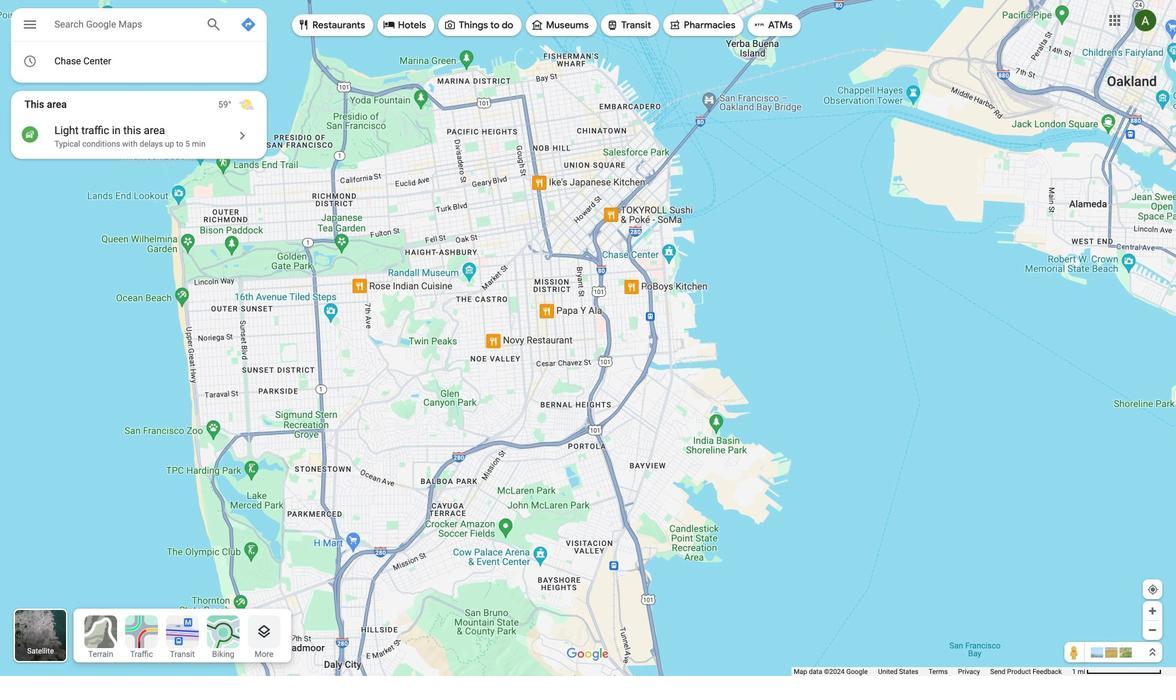 Task type: vqa. For each thing, say whether or not it's contained in the screenshot.
This area 'region'
yes



Task type: describe. For each thing, give the bounding box(es) containing it.
zoom in image
[[1148, 606, 1158, 616]]

google maps element
[[0, 0, 1177, 676]]

zoom out image
[[1148, 625, 1158, 635]]

Search Google Maps field
[[11, 8, 267, 45]]

cell inside search field
[[11, 50, 235, 73]]

show your location image
[[1147, 584, 1160, 596]]



Task type: locate. For each thing, give the bounding box(es) containing it.
recently viewed image
[[23, 54, 37, 68]]

this area region
[[11, 91, 267, 159]]

none field inside search google maps field
[[54, 16, 195, 32]]

show street view coverage image
[[1065, 642, 1085, 663]]

none search field inside google maps element
[[11, 8, 267, 83]]

cell
[[11, 50, 235, 73]]

google account: augustus odena  
(augustus@adept.ai) image
[[1135, 10, 1157, 31]]

None search field
[[11, 8, 267, 83]]

partly cloudy image
[[238, 96, 255, 113]]

None field
[[54, 16, 195, 32]]



